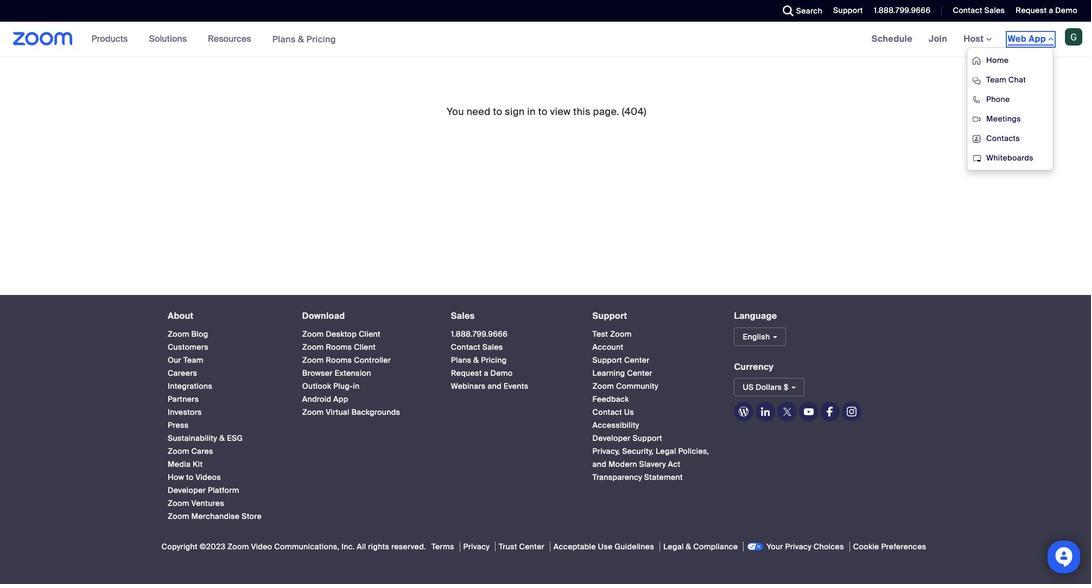 Task type: locate. For each thing, give the bounding box(es) containing it.
sales down 1.888.799.9666 link
[[482, 342, 503, 352]]

us dollars $
[[743, 383, 789, 393]]

policies,
[[678, 447, 709, 456]]

terms link
[[428, 542, 457, 552]]

app
[[1029, 33, 1046, 45], [333, 394, 348, 404]]

0 vertical spatial client
[[359, 329, 381, 339]]

profile picture image
[[1065, 28, 1082, 46]]

webinars
[[451, 381, 486, 391]]

1.888.799.9666 inside 1.888.799.9666 contact sales plans & pricing request a demo webinars and events
[[451, 329, 508, 339]]

press
[[168, 420, 189, 430]]

and down privacy,
[[593, 460, 606, 469]]

meetings link
[[967, 109, 1053, 129]]

1 horizontal spatial sales
[[482, 342, 503, 352]]

0 horizontal spatial team
[[183, 355, 203, 365]]

platform
[[208, 486, 239, 495]]

0 vertical spatial developer
[[593, 434, 631, 443]]

1.888.799.9666 down sales link
[[451, 329, 508, 339]]

1 horizontal spatial demo
[[1055, 5, 1078, 15]]

our team link
[[168, 355, 203, 365]]

sales inside 1.888.799.9666 contact sales plans & pricing request a demo webinars and events
[[482, 342, 503, 352]]

app down plug-
[[333, 394, 348, 404]]

center up the community on the bottom of the page
[[627, 368, 652, 378]]

a
[[1049, 5, 1053, 15], [484, 368, 488, 378]]

host
[[964, 33, 986, 45]]

backgrounds
[[351, 407, 400, 417]]

sales link
[[451, 311, 475, 322]]

support down account link
[[593, 355, 622, 365]]

1 vertical spatial and
[[593, 460, 606, 469]]

us
[[624, 407, 634, 417]]

zoom logo image
[[13, 32, 73, 46]]

integrations link
[[168, 381, 212, 391]]

copyright ©2023 zoom video communications, inc. all rights reserved. terms
[[162, 542, 454, 552]]

trust
[[499, 542, 517, 552]]

0 horizontal spatial to
[[186, 473, 193, 482]]

videos
[[196, 473, 221, 482]]

0 horizontal spatial plans
[[272, 33, 296, 45]]

zoom desktop client zoom rooms client zoom rooms controller browser extension outlook plug-in android app zoom virtual backgrounds
[[302, 329, 400, 417]]

1 horizontal spatial and
[[593, 460, 606, 469]]

our
[[168, 355, 181, 365]]

0 horizontal spatial demo
[[490, 368, 513, 378]]

learning
[[593, 368, 625, 378]]

1 horizontal spatial to
[[493, 105, 502, 118]]

2 vertical spatial sales
[[482, 342, 503, 352]]

team down the customers link
[[183, 355, 203, 365]]

a up webinars and events link
[[484, 368, 488, 378]]

demo
[[1055, 5, 1078, 15], [490, 368, 513, 378]]

1 horizontal spatial 1.888.799.9666
[[874, 5, 931, 15]]

reserved.
[[391, 542, 426, 552]]

contact up host
[[953, 5, 982, 15]]

1 horizontal spatial team
[[986, 75, 1006, 85]]

0 vertical spatial center
[[624, 355, 650, 365]]

1.888.799.9666 up schedule
[[874, 5, 931, 15]]

1 horizontal spatial request
[[1016, 5, 1047, 15]]

center up learning center link
[[624, 355, 650, 365]]

dollars
[[756, 383, 782, 393]]

1 horizontal spatial plans
[[451, 355, 471, 365]]

request inside 1.888.799.9666 contact sales plans & pricing request a demo webinars and events
[[451, 368, 482, 378]]

1 vertical spatial rooms
[[326, 355, 352, 365]]

0 horizontal spatial in
[[353, 381, 360, 391]]

your privacy choices link
[[743, 542, 847, 552]]

contact
[[953, 5, 982, 15], [451, 342, 480, 352], [593, 407, 622, 417]]

0 vertical spatial sales
[[984, 5, 1005, 15]]

1 vertical spatial pricing
[[481, 355, 507, 365]]

and left events
[[488, 381, 502, 391]]

1 horizontal spatial contact
[[593, 407, 622, 417]]

web
[[1008, 33, 1026, 45]]

1 vertical spatial contact
[[451, 342, 480, 352]]

1 horizontal spatial pricing
[[481, 355, 507, 365]]

careers link
[[168, 368, 197, 378]]

sales up 1.888.799.9666 link
[[451, 311, 475, 322]]

accessibility link
[[593, 420, 639, 430]]

2 horizontal spatial contact
[[953, 5, 982, 15]]

resources
[[208, 33, 251, 45]]

0 horizontal spatial sales
[[451, 311, 475, 322]]

resources button
[[208, 22, 256, 56]]

account
[[593, 342, 623, 352]]

contact down 1.888.799.9666 link
[[451, 342, 480, 352]]

you
[[447, 105, 464, 118]]

a up the web app dropdown button
[[1049, 5, 1053, 15]]

app inside dropdown button
[[1029, 33, 1046, 45]]

center right trust
[[519, 542, 545, 552]]

webinars and events link
[[451, 381, 529, 391]]

0 vertical spatial 1.888.799.9666
[[874, 5, 931, 15]]

support
[[833, 5, 863, 15], [593, 311, 627, 322], [593, 355, 622, 365], [633, 434, 662, 443]]

0 horizontal spatial request
[[451, 368, 482, 378]]

community
[[616, 381, 658, 391]]

legal up act
[[656, 447, 676, 456]]

phone link
[[967, 90, 1053, 109]]

contact sales
[[953, 5, 1005, 15]]

1 horizontal spatial a
[[1049, 5, 1053, 15]]

1 vertical spatial developer
[[168, 486, 206, 495]]

sustainability
[[168, 434, 217, 443]]

support link
[[825, 0, 866, 22], [833, 5, 863, 15], [593, 311, 627, 322]]

1 horizontal spatial privacy
[[785, 542, 812, 552]]

0 horizontal spatial privacy
[[463, 542, 490, 552]]

zoom desktop client link
[[302, 329, 381, 339]]

communications,
[[274, 542, 339, 552]]

$
[[784, 383, 789, 393]]

contact sales link
[[945, 0, 1008, 22], [953, 5, 1005, 15], [451, 342, 503, 352]]

0 vertical spatial team
[[986, 75, 1006, 85]]

1 vertical spatial sales
[[451, 311, 475, 322]]

team down home on the top right
[[986, 75, 1006, 85]]

0 horizontal spatial pricing
[[306, 33, 336, 45]]

plans & pricing
[[272, 33, 336, 45]]

in down extension
[[353, 381, 360, 391]]

rooms down zoom rooms client link
[[326, 355, 352, 365]]

language
[[734, 311, 777, 322]]

contact inside test zoom account support center learning center zoom community feedback contact us accessibility developer support privacy, security, legal policies, and modern slavery act transparency statement
[[593, 407, 622, 417]]

acceptable use guidelines
[[554, 542, 654, 552]]

acceptable
[[554, 542, 596, 552]]

legal & compliance
[[663, 542, 738, 552]]

banner
[[0, 22, 1091, 171]]

1 horizontal spatial developer
[[593, 434, 631, 443]]

app inside zoom desktop client zoom rooms client zoom rooms controller browser extension outlook plug-in android app zoom virtual backgrounds
[[333, 394, 348, 404]]

privacy right your
[[785, 542, 812, 552]]

0 vertical spatial app
[[1029, 33, 1046, 45]]

web app
[[1008, 33, 1046, 45]]

account link
[[593, 342, 623, 352]]

demo up webinars and events link
[[490, 368, 513, 378]]

rooms down 'desktop'
[[326, 342, 352, 352]]

to left view
[[538, 105, 548, 118]]

developer down how to videos link
[[168, 486, 206, 495]]

1 vertical spatial demo
[[490, 368, 513, 378]]

0 vertical spatial in
[[527, 105, 536, 118]]

0 vertical spatial demo
[[1055, 5, 1078, 15]]

about link
[[168, 311, 194, 322]]

1 vertical spatial client
[[354, 342, 376, 352]]

and inside 1.888.799.9666 contact sales plans & pricing request a demo webinars and events
[[488, 381, 502, 391]]

in
[[527, 105, 536, 118], [353, 381, 360, 391]]

1 vertical spatial team
[[183, 355, 203, 365]]

chat
[[1008, 75, 1026, 85]]

0 vertical spatial and
[[488, 381, 502, 391]]

1 vertical spatial app
[[333, 394, 348, 404]]

1 vertical spatial 1.888.799.9666
[[451, 329, 508, 339]]

plans up webinars
[[451, 355, 471, 365]]

sales up the "host" dropdown button
[[984, 5, 1005, 15]]

legal inside test zoom account support center learning center zoom community feedback contact us accessibility developer support privacy, security, legal policies, and modern slavery act transparency statement
[[656, 447, 676, 456]]

1 vertical spatial plans
[[451, 355, 471, 365]]

0 vertical spatial plans
[[272, 33, 296, 45]]

0 horizontal spatial developer
[[168, 486, 206, 495]]

contact down feedback button
[[593, 407, 622, 417]]

developer
[[593, 434, 631, 443], [168, 486, 206, 495]]

copyright
[[162, 542, 198, 552]]

2 vertical spatial contact
[[593, 407, 622, 417]]

0 horizontal spatial 1.888.799.9666
[[451, 329, 508, 339]]

banner containing products
[[0, 22, 1091, 171]]

trust center
[[499, 542, 545, 552]]

to left sign
[[493, 105, 502, 118]]

0 horizontal spatial app
[[333, 394, 348, 404]]

this
[[573, 105, 591, 118]]

1 vertical spatial in
[[353, 381, 360, 391]]

0 vertical spatial a
[[1049, 5, 1053, 15]]

0 vertical spatial request
[[1016, 5, 1047, 15]]

app right web
[[1029, 33, 1046, 45]]

extension
[[335, 368, 371, 378]]

in right sign
[[527, 105, 536, 118]]

1 vertical spatial request
[[451, 368, 482, 378]]

page.
[[593, 105, 619, 118]]

1 privacy from the left
[[463, 542, 490, 552]]

you need to sign in to view this page. (404)
[[447, 105, 646, 118]]

center
[[624, 355, 650, 365], [627, 368, 652, 378], [519, 542, 545, 552]]

privacy,
[[593, 447, 620, 456]]

0 vertical spatial pricing
[[306, 33, 336, 45]]

terms
[[431, 542, 454, 552]]

cookie
[[853, 542, 879, 552]]

plans right resources dropdown button
[[272, 33, 296, 45]]

client
[[359, 329, 381, 339], [354, 342, 376, 352]]

demo up profile picture
[[1055, 5, 1078, 15]]

privacy left trust
[[463, 542, 490, 552]]

developer inside zoom blog customers our team careers integrations partners investors press sustainability & esg zoom cares media kit how to videos developer platform zoom ventures zoom merchandise store
[[168, 486, 206, 495]]

all
[[357, 542, 366, 552]]

0 vertical spatial legal
[[656, 447, 676, 456]]

merchandise
[[191, 512, 240, 521]]

how
[[168, 473, 184, 482]]

1 vertical spatial a
[[484, 368, 488, 378]]

slavery
[[639, 460, 666, 469]]

1 horizontal spatial app
[[1029, 33, 1046, 45]]

request up web app
[[1016, 5, 1047, 15]]

developer down accessibility link
[[593, 434, 631, 443]]

cookie preferences
[[853, 542, 926, 552]]

to down media kit link
[[186, 473, 193, 482]]

support right search
[[833, 5, 863, 15]]

investors
[[168, 407, 202, 417]]

support up test zoom link
[[593, 311, 627, 322]]

use
[[598, 542, 613, 552]]

0 horizontal spatial contact
[[451, 342, 480, 352]]

legal right the guidelines
[[663, 542, 684, 552]]

request up webinars
[[451, 368, 482, 378]]

0 horizontal spatial a
[[484, 368, 488, 378]]

0 horizontal spatial and
[[488, 381, 502, 391]]

pricing
[[306, 33, 336, 45], [481, 355, 507, 365]]

0 vertical spatial rooms
[[326, 342, 352, 352]]

plans & pricing link
[[272, 33, 336, 45], [272, 33, 336, 45], [451, 355, 507, 365]]

& inside zoom blog customers our team careers integrations partners investors press sustainability & esg zoom cares media kit how to videos developer platform zoom ventures zoom merchandise store
[[219, 434, 225, 443]]

modern
[[608, 460, 637, 469]]

home link
[[967, 50, 1053, 70]]



Task type: vqa. For each thing, say whether or not it's contained in the screenshot.
the left PLANS
yes



Task type: describe. For each thing, give the bounding box(es) containing it.
& inside 1.888.799.9666 contact sales plans & pricing request a demo webinars and events
[[473, 355, 479, 365]]

contacts link
[[967, 129, 1053, 148]]

choices
[[814, 542, 844, 552]]

press link
[[168, 420, 189, 430]]

virtual
[[326, 407, 349, 417]]

team inside "link"
[[986, 75, 1006, 85]]

browser
[[302, 368, 333, 378]]

inc.
[[341, 542, 355, 552]]

2 vertical spatial center
[[519, 542, 545, 552]]

and inside test zoom account support center learning center zoom community feedback contact us accessibility developer support privacy, security, legal policies, and modern slavery act transparency statement
[[593, 460, 606, 469]]

1 rooms from the top
[[326, 342, 352, 352]]

video
[[251, 542, 272, 552]]

product information navigation
[[83, 22, 344, 57]]

your privacy choices
[[767, 542, 844, 552]]

2 horizontal spatial to
[[538, 105, 548, 118]]

meetings
[[986, 114, 1021, 124]]

(404)
[[622, 105, 646, 118]]

zoom merchandise store link
[[168, 512, 262, 521]]

in inside zoom desktop client zoom rooms client zoom rooms controller browser extension outlook plug-in android app zoom virtual backgrounds
[[353, 381, 360, 391]]

compliance
[[693, 542, 738, 552]]

android app link
[[302, 394, 348, 404]]

schedule
[[872, 33, 913, 45]]

cares
[[191, 447, 213, 456]]

acceptable use guidelines link
[[550, 542, 657, 552]]

demo inside 1.888.799.9666 contact sales plans & pricing request a demo webinars and events
[[490, 368, 513, 378]]

team chat
[[986, 75, 1026, 85]]

about
[[168, 311, 194, 322]]

events
[[504, 381, 529, 391]]

request a demo
[[1016, 5, 1078, 15]]

pricing inside the product information navigation
[[306, 33, 336, 45]]

phone
[[986, 94, 1010, 104]]

sign
[[505, 105, 525, 118]]

plans inside 1.888.799.9666 contact sales plans & pricing request a demo webinars and events
[[451, 355, 471, 365]]

team chat link
[[967, 70, 1053, 90]]

test zoom link
[[593, 329, 632, 339]]

privacy link
[[460, 542, 493, 552]]

& inside the product information navigation
[[298, 33, 304, 45]]

browser extension link
[[302, 368, 371, 378]]

transparency
[[593, 473, 642, 482]]

guidelines
[[615, 542, 654, 552]]

team inside zoom blog customers our team careers integrations partners investors press sustainability & esg zoom cares media kit how to videos developer platform zoom ventures zoom merchandise store
[[183, 355, 203, 365]]

2 horizontal spatial sales
[[984, 5, 1005, 15]]

pricing inside 1.888.799.9666 contact sales plans & pricing request a demo webinars and events
[[481, 355, 507, 365]]

desktop
[[326, 329, 357, 339]]

products button
[[92, 22, 133, 56]]

legal & compliance link
[[660, 542, 741, 552]]

a inside 1.888.799.9666 contact sales plans & pricing request a demo webinars and events
[[484, 368, 488, 378]]

developer support link
[[593, 434, 662, 443]]

whiteboards link
[[967, 148, 1053, 168]]

outlook
[[302, 381, 331, 391]]

cookie preferences link
[[849, 542, 930, 552]]

1 vertical spatial center
[[627, 368, 652, 378]]

2 rooms from the top
[[326, 355, 352, 365]]

1.888.799.9666 contact sales plans & pricing request a demo webinars and events
[[451, 329, 529, 391]]

web app button
[[1008, 33, 1054, 46]]

support center link
[[593, 355, 650, 365]]

privacy, security, legal policies, and modern slavery act transparency statement link
[[593, 447, 709, 482]]

feedback
[[593, 394, 629, 404]]

meetings navigation
[[863, 22, 1091, 171]]

2 privacy from the left
[[785, 542, 812, 552]]

products
[[92, 33, 128, 45]]

1.888.799.9666 for 1.888.799.9666
[[874, 5, 931, 15]]

zoom cares link
[[168, 447, 213, 456]]

1 vertical spatial legal
[[663, 542, 684, 552]]

zoom blog customers our team careers integrations partners investors press sustainability & esg zoom cares media kit how to videos developer platform zoom ventures zoom merchandise store
[[168, 329, 262, 521]]

android
[[302, 394, 331, 404]]

zoom virtual backgrounds link
[[302, 407, 400, 417]]

solutions
[[149, 33, 187, 45]]

us
[[743, 383, 754, 393]]

partners
[[168, 394, 199, 404]]

partners link
[[168, 394, 199, 404]]

test
[[593, 329, 608, 339]]

to inside zoom blog customers our team careers integrations partners investors press sustainability & esg zoom cares media kit how to videos developer platform zoom ventures zoom merchandise store
[[186, 473, 193, 482]]

search
[[796, 6, 822, 16]]

contact inside 1.888.799.9666 contact sales plans & pricing request a demo webinars and events
[[451, 342, 480, 352]]

join link
[[921, 22, 955, 56]]

your
[[767, 542, 783, 552]]

plans inside the product information navigation
[[272, 33, 296, 45]]

download link
[[302, 311, 345, 322]]

ventures
[[191, 499, 224, 508]]

rights
[[368, 542, 389, 552]]

host button
[[964, 33, 992, 45]]

1.888.799.9666 link
[[451, 329, 508, 339]]

home
[[986, 55, 1009, 65]]

1 horizontal spatial in
[[527, 105, 536, 118]]

whiteboards
[[986, 153, 1033, 163]]

outlook plug-in link
[[302, 381, 360, 391]]

zoom rooms client link
[[302, 342, 376, 352]]

esg
[[227, 434, 243, 443]]

zoom community link
[[593, 381, 658, 391]]

developer inside test zoom account support center learning center zoom community feedback contact us accessibility developer support privacy, security, legal policies, and modern slavery act transparency statement
[[593, 434, 631, 443]]

zoom ventures link
[[168, 499, 224, 508]]

schedule link
[[863, 22, 921, 56]]

join
[[929, 33, 947, 45]]

plug-
[[333, 381, 353, 391]]

0 vertical spatial contact
[[953, 5, 982, 15]]

need
[[467, 105, 490, 118]]

1.888.799.9666 for 1.888.799.9666 contact sales plans & pricing request a demo webinars and events
[[451, 329, 508, 339]]

controller
[[354, 355, 391, 365]]

act
[[668, 460, 680, 469]]

zoom rooms controller link
[[302, 355, 391, 365]]

support up security,
[[633, 434, 662, 443]]

media
[[168, 460, 191, 469]]

trust center link
[[495, 542, 548, 552]]



